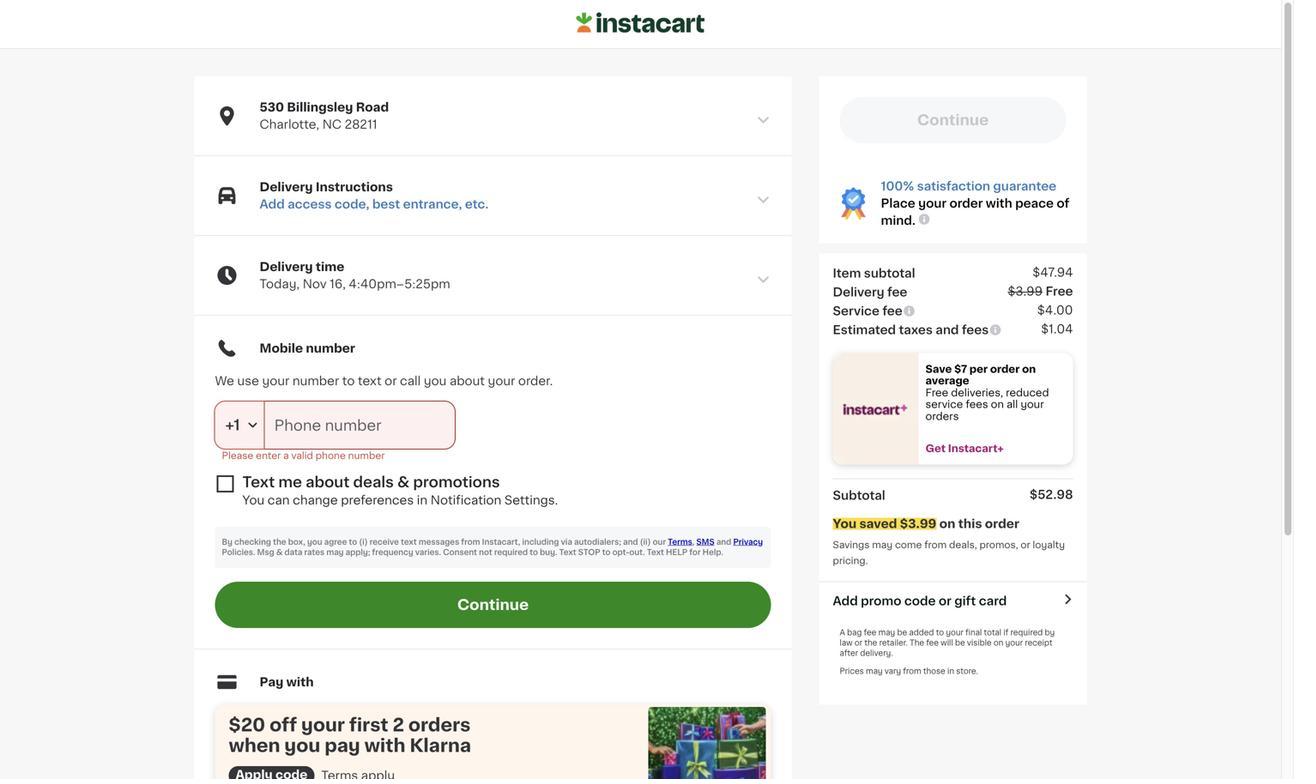Task type: locate. For each thing, give the bounding box(es) containing it.
preferences
[[341, 495, 414, 507]]

required up receipt at the right of page
[[1011, 629, 1043, 637]]

be
[[898, 629, 908, 637], [956, 640, 966, 647]]

you up savings
[[833, 518, 857, 530]]

sms
[[697, 539, 715, 546]]

1 vertical spatial $3.99
[[900, 518, 937, 530]]

about right call
[[450, 375, 485, 387]]

0 horizontal spatial with
[[286, 677, 314, 689]]

delivery time image
[[756, 272, 771, 288]]

0 vertical spatial order
[[950, 197, 983, 209]]

may up retailer.
[[879, 629, 896, 637]]

fees up the 'per'
[[962, 324, 989, 336]]

0 vertical spatial text
[[358, 375, 382, 387]]

1 vertical spatial free
[[926, 388, 949, 398]]

you down off
[[285, 737, 320, 755]]

your up pay
[[301, 716, 345, 734]]

1 vertical spatial delivery
[[260, 261, 313, 273]]

to up phone number telephone field on the left bottom of page
[[342, 375, 355, 387]]

text
[[243, 475, 275, 490], [559, 549, 577, 557], [647, 549, 664, 557]]

prices
[[840, 668, 864, 676]]

you saved $3.99 on this order
[[833, 518, 1020, 530]]

1 vertical spatial order
[[991, 364, 1020, 374]]

the left box,
[[273, 539, 286, 546]]

sms link
[[697, 539, 715, 546]]

$20
[[229, 716, 265, 734]]

fee
[[888, 286, 908, 298], [883, 305, 903, 317], [864, 629, 877, 637], [927, 640, 939, 647]]

0 horizontal spatial you
[[243, 495, 265, 507]]

with right pay
[[286, 677, 314, 689]]

0 vertical spatial you
[[424, 375, 447, 387]]

0 horizontal spatial required
[[494, 549, 528, 557]]

0 vertical spatial delivery
[[260, 181, 313, 193]]

1 horizontal spatial free
[[1046, 285, 1074, 297]]

add inside delivery instructions add access code, best entrance, etc.
[[260, 198, 285, 210]]

about up change
[[306, 475, 350, 490]]

for
[[690, 549, 701, 557]]

after
[[840, 650, 859, 658]]

0 horizontal spatial orders
[[409, 716, 471, 734]]

1 horizontal spatial $3.99
[[1008, 285, 1043, 297]]

number down mobile number
[[293, 375, 339, 387]]

0 horizontal spatial the
[[273, 539, 286, 546]]

bag
[[847, 629, 862, 637]]

fees down deliveries,
[[966, 400, 989, 410]]

or left call
[[385, 375, 397, 387]]

2 vertical spatial you
[[285, 737, 320, 755]]

with down 2
[[365, 737, 406, 755]]

your down "reduced"
[[1021, 400, 1044, 410]]

your inside save $7 per order on average free deliveries, reduced service fees on all your orders
[[1021, 400, 1044, 410]]

1 horizontal spatial you
[[833, 518, 857, 530]]

0 vertical spatial add
[[260, 198, 285, 210]]

be up retailer.
[[898, 629, 908, 637]]

2 vertical spatial with
[[365, 737, 406, 755]]

$20 off your first 2 orders when you pay with klarna button
[[215, 705, 766, 780]]

if
[[1004, 629, 1009, 637]]

from up consent
[[461, 539, 480, 546]]

1 vertical spatial the
[[865, 640, 878, 647]]

and right "taxes"
[[936, 324, 959, 336]]

or left gift
[[939, 595, 952, 607]]

place your order with peace of mind.
[[881, 197, 1070, 227]]

or down 'bag'
[[855, 640, 863, 647]]

be right will
[[956, 640, 966, 647]]

me
[[278, 475, 302, 490]]

order inside place your order with peace of mind.
[[950, 197, 983, 209]]

store.
[[957, 668, 979, 676]]

1 vertical spatial &
[[276, 549, 283, 557]]

order down 100% satisfaction guarantee
[[950, 197, 983, 209]]

order inside save $7 per order on average free deliveries, reduced service fees on all your orders
[[991, 364, 1020, 374]]

Phone number telephone field
[[264, 402, 455, 449]]

or
[[385, 375, 397, 387], [1021, 540, 1031, 550], [939, 595, 952, 607], [855, 640, 863, 647]]

0 horizontal spatial add
[[260, 198, 285, 210]]

0 horizontal spatial $3.99
[[900, 518, 937, 530]]

1 horizontal spatial from
[[903, 668, 922, 676]]

may down agree
[[327, 549, 344, 557]]

1 vertical spatial fees
[[966, 400, 989, 410]]

or inside the a bag fee may be added to your final total if required by law or the retailer. the fee will be visible on your receipt after delivery.
[[855, 640, 863, 647]]

0 vertical spatial &
[[398, 475, 410, 490]]

you
[[243, 495, 265, 507], [833, 518, 857, 530]]

gift
[[955, 595, 976, 607]]

1 vertical spatial text
[[401, 539, 417, 546]]

delivery up access
[[260, 181, 313, 193]]

0 vertical spatial be
[[898, 629, 908, 637]]

text down our
[[647, 549, 664, 557]]

0 horizontal spatial text
[[358, 375, 382, 387]]

in left store.
[[948, 668, 955, 676]]

with down guarantee
[[986, 197, 1013, 209]]

home image
[[576, 10, 705, 36]]

phone
[[316, 451, 346, 461]]

instructions
[[316, 181, 393, 193]]

1 vertical spatial about
[[306, 475, 350, 490]]

buy.
[[540, 549, 558, 557]]

mobile number
[[260, 343, 355, 355]]

add left access
[[260, 198, 285, 210]]

1 horizontal spatial about
[[450, 375, 485, 387]]

rates
[[304, 549, 325, 557]]

by checking the box, you agree to (i) receive text messages from instacart, including via autodialers; and (ii) our terms , sms and privacy policies. msg & data rates may apply; frequency varies. consent not required to buy. text stop to opt-out. text help for help.
[[222, 539, 763, 557]]

1 horizontal spatial add
[[833, 595, 858, 607]]

you up rates
[[307, 539, 322, 546]]

0 vertical spatial free
[[1046, 285, 1074, 297]]

the inside by checking the box, you agree to (i) receive text messages from instacart, including via autodialers; and (ii) our terms , sms and privacy policies. msg & data rates may apply; frequency varies. consent not required to buy. text stop to opt-out. text help for help.
[[273, 539, 286, 546]]

to inside the a bag fee may be added to your final total if required by law or the retailer. the fee will be visible on your receipt after delivery.
[[936, 629, 944, 637]]

0 vertical spatial in
[[417, 495, 428, 507]]

free inside save $7 per order on average free deliveries, reduced service fees on all your orders
[[926, 388, 949, 398]]

save
[[926, 364, 952, 374]]

delivery.
[[860, 650, 893, 658]]

free up service at the right of the page
[[926, 388, 949, 398]]

to down autodialers;
[[602, 549, 611, 557]]

from inside savings may come from deals, promos, or loyalty pricing.
[[925, 540, 947, 550]]

0 vertical spatial with
[[986, 197, 1013, 209]]

loyalty
[[1033, 540, 1065, 550]]

a
[[283, 451, 289, 461]]

1 vertical spatial you
[[833, 518, 857, 530]]

0 horizontal spatial about
[[306, 475, 350, 490]]

text down "via"
[[559, 549, 577, 557]]

text
[[358, 375, 382, 387], [401, 539, 417, 546]]

&
[[398, 475, 410, 490], [276, 549, 283, 557]]

1 horizontal spatial orders
[[926, 412, 959, 422]]

from down the you saved $3.99 on this order
[[925, 540, 947, 550]]

1 horizontal spatial the
[[865, 640, 878, 647]]

$4.00
[[1038, 304, 1074, 316]]

0 vertical spatial the
[[273, 539, 286, 546]]

1 horizontal spatial with
[[365, 737, 406, 755]]

added
[[910, 629, 934, 637]]

2 vertical spatial number
[[348, 451, 385, 461]]

text up 'can'
[[243, 475, 275, 490]]

number right mobile
[[306, 343, 355, 355]]

policies.
[[222, 549, 255, 557]]

or left loyalty
[[1021, 540, 1031, 550]]

from inside by checking the box, you agree to (i) receive text messages from instacart, including via autodialers; and (ii) our terms , sms and privacy policies. msg & data rates may apply; frequency varies. consent not required to buy. text stop to opt-out. text help for help.
[[461, 539, 480, 546]]

number up deals
[[348, 451, 385, 461]]

you inside '$20 off your first 2 orders when you pay with klarna'
[[285, 737, 320, 755]]

2 vertical spatial order
[[985, 518, 1020, 530]]

0 horizontal spatial from
[[461, 539, 480, 546]]

& right deals
[[398, 475, 410, 490]]

0 vertical spatial orders
[[926, 412, 959, 422]]

0 horizontal spatial free
[[926, 388, 949, 398]]

instacart,
[[482, 539, 520, 546]]

$7
[[955, 364, 968, 374]]

your inside place your order with peace of mind.
[[919, 197, 947, 209]]

number
[[306, 343, 355, 355], [293, 375, 339, 387], [348, 451, 385, 461]]

may down "delivery."
[[866, 668, 883, 676]]

orders down service at the right of the page
[[926, 412, 959, 422]]

add up a
[[833, 595, 858, 607]]

& right msg
[[276, 549, 283, 557]]

fee down subtotal
[[888, 286, 908, 298]]

pay
[[260, 677, 284, 689]]

$52.98
[[1030, 489, 1074, 501]]

card
[[979, 595, 1007, 607]]

fee left will
[[927, 640, 939, 647]]

your down if
[[1006, 640, 1023, 647]]

to
[[342, 375, 355, 387], [349, 539, 357, 546], [530, 549, 538, 557], [602, 549, 611, 557], [936, 629, 944, 637]]

pay
[[325, 737, 360, 755]]

0 vertical spatial required
[[494, 549, 528, 557]]

from right the 'vary'
[[903, 668, 922, 676]]

the up "delivery."
[[865, 640, 878, 647]]

deals
[[353, 475, 394, 490]]

text left call
[[358, 375, 382, 387]]

time
[[316, 261, 345, 273]]

about inside text me about deals & promotions you can change preferences in notification settings.
[[306, 475, 350, 490]]

0 vertical spatial you
[[243, 495, 265, 507]]

you right call
[[424, 375, 447, 387]]

delivery inside delivery instructions add access code, best entrance, etc.
[[260, 181, 313, 193]]

0 vertical spatial number
[[306, 343, 355, 355]]

0 horizontal spatial text
[[243, 475, 275, 490]]

to up will
[[936, 629, 944, 637]]

1 horizontal spatial &
[[398, 475, 410, 490]]

reduced
[[1006, 388, 1050, 398]]

today,
[[260, 278, 300, 290]]

1 horizontal spatial text
[[401, 539, 417, 546]]

help.
[[703, 549, 724, 557]]

order up promos,
[[985, 518, 1020, 530]]

required inside by checking the box, you agree to (i) receive text messages from instacart, including via autodialers; and (ii) our terms , sms and privacy policies. msg & data rates may apply; frequency varies. consent not required to buy. text stop to opt-out. text help for help.
[[494, 549, 528, 557]]

peace
[[1016, 197, 1054, 209]]

delivery up today,
[[260, 261, 313, 273]]

subtotal
[[833, 490, 886, 502]]

1 vertical spatial with
[[286, 677, 314, 689]]

1 vertical spatial add
[[833, 595, 858, 607]]

you left 'can'
[[243, 495, 265, 507]]

checking
[[234, 539, 271, 546]]

1 horizontal spatial in
[[948, 668, 955, 676]]

code
[[905, 595, 936, 607]]

orders inside save $7 per order on average free deliveries, reduced service fees on all your orders
[[926, 412, 959, 422]]

$3.99 down "$47.94"
[[1008, 285, 1043, 297]]

and up help.
[[717, 539, 732, 546]]

$47.94
[[1033, 267, 1074, 279]]

may inside the a bag fee may be added to your final total if required by law or the retailer. the fee will be visible on your receipt after delivery.
[[879, 629, 896, 637]]

1 vertical spatial orders
[[409, 716, 471, 734]]

from for savings may come from deals, promos, or loyalty pricing.
[[925, 540, 947, 550]]

all
[[1007, 400, 1018, 410]]

fees inside save $7 per order on average free deliveries, reduced service fees on all your orders
[[966, 400, 989, 410]]

and up out.
[[623, 539, 638, 546]]

add inside button
[[833, 595, 858, 607]]

required down instacart,
[[494, 549, 528, 557]]

1 vertical spatial in
[[948, 668, 955, 676]]

add promo code or gift card
[[833, 595, 1007, 607]]

your up more info about 100% satisfaction guarantee icon
[[919, 197, 947, 209]]

2 vertical spatial delivery
[[833, 286, 885, 298]]

1 horizontal spatial required
[[1011, 629, 1043, 637]]

$3.99 up come
[[900, 518, 937, 530]]

2 horizontal spatial text
[[647, 549, 664, 557]]

2 horizontal spatial with
[[986, 197, 1013, 209]]

not
[[479, 549, 493, 557]]

fee right 'bag'
[[864, 629, 877, 637]]

use
[[237, 375, 259, 387]]

delivery up service
[[833, 286, 885, 298]]

varies.
[[415, 549, 441, 557]]

savings
[[833, 540, 870, 550]]

your
[[919, 197, 947, 209], [262, 375, 290, 387], [488, 375, 515, 387], [1021, 400, 1044, 410], [946, 629, 964, 637], [1006, 640, 1023, 647], [301, 716, 345, 734]]

out.
[[630, 549, 645, 557]]

or inside add promo code or gift card button
[[939, 595, 952, 607]]

1 vertical spatial you
[[307, 539, 322, 546]]

from
[[461, 539, 480, 546], [925, 540, 947, 550], [903, 668, 922, 676]]

of
[[1057, 197, 1070, 209]]

1 vertical spatial be
[[956, 640, 966, 647]]

messages
[[419, 539, 459, 546]]

on down total
[[994, 640, 1004, 647]]

promos,
[[980, 540, 1019, 550]]

free up $4.00
[[1046, 285, 1074, 297]]

pricing.
[[833, 556, 868, 566]]

order right the 'per'
[[991, 364, 1020, 374]]

0 horizontal spatial in
[[417, 495, 428, 507]]

charlotte,
[[260, 118, 319, 130]]

100% satisfaction guarantee
[[881, 180, 1057, 192]]

continue button
[[215, 582, 771, 628]]

in down 'promotions'
[[417, 495, 428, 507]]

the
[[273, 539, 286, 546], [865, 640, 878, 647]]

orders up klarna
[[409, 716, 471, 734]]

text up frequency
[[401, 539, 417, 546]]

1 vertical spatial required
[[1011, 629, 1043, 637]]

2 horizontal spatial from
[[925, 540, 947, 550]]

delivery instructions image
[[756, 192, 771, 208]]

you
[[424, 375, 447, 387], [307, 539, 322, 546], [285, 737, 320, 755]]

visible
[[967, 640, 992, 647]]

may down saved
[[872, 540, 893, 550]]

orders
[[926, 412, 959, 422], [409, 716, 471, 734]]

notification
[[431, 495, 502, 507]]

0 vertical spatial fees
[[962, 324, 989, 336]]

$3.99
[[1008, 285, 1043, 297], [900, 518, 937, 530]]

0 horizontal spatial &
[[276, 549, 283, 557]]

or inside savings may come from deals, promos, or loyalty pricing.
[[1021, 540, 1031, 550]]

delivery inside the delivery time today, nov 16, 4:40pm–5:25pm
[[260, 261, 313, 273]]



Task type: vqa. For each thing, say whether or not it's contained in the screenshot.
Beans & Peas link
no



Task type: describe. For each thing, give the bounding box(es) containing it.
enter
[[256, 451, 281, 461]]

& inside text me about deals & promotions you can change preferences in notification settings.
[[398, 475, 410, 490]]

by
[[222, 539, 233, 546]]

0 horizontal spatial be
[[898, 629, 908, 637]]

on inside the a bag fee may be added to your final total if required by law or the retailer. the fee will be visible on your receipt after delivery.
[[994, 640, 1004, 647]]

will
[[941, 640, 954, 647]]

$3.99 free
[[1008, 285, 1074, 297]]

help
[[666, 549, 688, 557]]

our
[[653, 539, 666, 546]]

billingsley
[[287, 101, 353, 113]]

order.
[[518, 375, 553, 387]]

you inside text me about deals & promotions you can change preferences in notification settings.
[[243, 495, 265, 507]]

when
[[229, 737, 280, 755]]

on left all
[[991, 400, 1004, 410]]

item subtotal
[[833, 267, 916, 279]]

delivery address image
[[756, 112, 771, 128]]

to down including
[[530, 549, 538, 557]]

place
[[881, 197, 916, 209]]

autodialers;
[[574, 539, 621, 546]]

with inside '$20 off your first 2 orders when you pay with klarna'
[[365, 737, 406, 755]]

privacy link
[[734, 539, 763, 546]]

saved
[[860, 518, 898, 530]]

savings may come from deals, promos, or loyalty pricing.
[[833, 540, 1068, 566]]

you inside by checking the box, you agree to (i) receive text messages from instacart, including via autodialers; and (ii) our terms , sms and privacy policies. msg & data rates may apply; frequency varies. consent not required to buy. text stop to opt-out. text help for help.
[[307, 539, 322, 546]]

16,
[[330, 278, 346, 290]]

,
[[693, 539, 695, 546]]

agree
[[324, 539, 347, 546]]

msg
[[257, 549, 274, 557]]

may inside savings may come from deals, promos, or loyalty pricing.
[[872, 540, 893, 550]]

klarna
[[410, 737, 471, 755]]

entrance,
[[403, 198, 462, 210]]

1 horizontal spatial text
[[559, 549, 577, 557]]

estimated taxes and fees
[[833, 324, 989, 336]]

vary
[[885, 668, 901, 676]]

$1.04
[[1042, 323, 1074, 335]]

0 vertical spatial about
[[450, 375, 485, 387]]

the inside the a bag fee may be added to your final total if required by law or the retailer. the fee will be visible on your receipt after delivery.
[[865, 640, 878, 647]]

nov
[[303, 278, 327, 290]]

road
[[356, 101, 389, 113]]

via
[[561, 539, 572, 546]]

deliveries,
[[951, 388, 1004, 398]]

may inside by checking the box, you agree to (i) receive text messages from instacart, including via autodialers; and (ii) our terms , sms and privacy policies. msg & data rates may apply; frequency varies. consent not required to buy. text stop to opt-out. text help for help.
[[327, 549, 344, 557]]

terms
[[668, 539, 693, 546]]

can
[[268, 495, 290, 507]]

promo
[[861, 595, 902, 607]]

etc.
[[465, 198, 489, 210]]

settings.
[[505, 495, 558, 507]]

valid
[[291, 451, 313, 461]]

your left order.
[[488, 375, 515, 387]]

deals,
[[950, 540, 978, 550]]

text inside text me about deals & promotions you can change preferences in notification settings.
[[243, 475, 275, 490]]

2
[[393, 716, 404, 734]]

0 horizontal spatial and
[[623, 539, 638, 546]]

a bag fee may be added to your final total if required by law or the retailer. the fee will be visible on your receipt after delivery.
[[840, 629, 1055, 658]]

delivery instructions add access code, best entrance, etc.
[[260, 181, 489, 210]]

data
[[285, 549, 302, 557]]

on up "reduced"
[[1023, 364, 1036, 374]]

access
[[288, 198, 332, 210]]

please
[[222, 451, 254, 461]]

2 horizontal spatial and
[[936, 324, 959, 336]]

Select a country button
[[215, 402, 264, 449]]

service fee
[[833, 305, 903, 317]]

including
[[522, 539, 559, 546]]

your up will
[[946, 629, 964, 637]]

change
[[293, 495, 338, 507]]

instacart+
[[948, 444, 1004, 454]]

pay with
[[260, 677, 314, 689]]

first
[[349, 716, 389, 734]]

(i)
[[359, 539, 368, 546]]

from for prices may vary from those in store.
[[903, 668, 922, 676]]

item
[[833, 267, 861, 279]]

1 horizontal spatial be
[[956, 640, 966, 647]]

delivery fee
[[833, 286, 908, 298]]

your right the use
[[262, 375, 290, 387]]

your inside '$20 off your first 2 orders when you pay with klarna'
[[301, 716, 345, 734]]

receive
[[370, 539, 399, 546]]

promotions
[[413, 475, 500, 490]]

more info about 100% satisfaction guarantee image
[[918, 213, 931, 226]]

a
[[840, 629, 846, 637]]

in inside text me about deals & promotions you can change preferences in notification settings.
[[417, 495, 428, 507]]

box,
[[288, 539, 305, 546]]

1 horizontal spatial and
[[717, 539, 732, 546]]

code,
[[335, 198, 370, 210]]

to left (i) in the bottom left of the page
[[349, 539, 357, 546]]

consent
[[443, 549, 477, 557]]

delivery time today, nov 16, 4:40pm–5:25pm
[[260, 261, 450, 290]]

we
[[215, 375, 234, 387]]

with inside place your order with peace of mind.
[[986, 197, 1013, 209]]

off
[[270, 716, 297, 734]]

total
[[984, 629, 1002, 637]]

terms link
[[668, 539, 693, 546]]

opt-
[[613, 549, 630, 557]]

delivery for add
[[260, 181, 313, 193]]

prices may vary from those in store.
[[840, 668, 979, 676]]

retailer.
[[880, 640, 908, 647]]

mobile
[[260, 343, 303, 355]]

delivery for today,
[[260, 261, 313, 273]]

apply;
[[346, 549, 370, 557]]

530
[[260, 101, 284, 113]]

1 vertical spatial number
[[293, 375, 339, 387]]

save $7 per order on average free deliveries, reduced service fees on all your orders
[[926, 364, 1052, 422]]

those
[[924, 668, 946, 676]]

per
[[970, 364, 988, 374]]

required inside the a bag fee may be added to your final total if required by law or the retailer. the fee will be visible on your receipt after delivery.
[[1011, 629, 1043, 637]]

530 billingsley road charlotte, nc 28211
[[260, 101, 389, 130]]

orders inside '$20 off your first 2 orders when you pay with klarna'
[[409, 716, 471, 734]]

on left this
[[940, 518, 956, 530]]

0 vertical spatial $3.99
[[1008, 285, 1043, 297]]

$20 off your first 2 orders when you pay with klarna
[[229, 716, 471, 755]]

continue
[[457, 598, 529, 613]]

text inside by checking the box, you agree to (i) receive text messages from instacart, including via autodialers; and (ii) our terms , sms and privacy policies. msg & data rates may apply; frequency varies. consent not required to buy. text stop to opt-out. text help for help.
[[401, 539, 417, 546]]

stop
[[578, 549, 601, 557]]

fee up estimated taxes and fees
[[883, 305, 903, 317]]

the
[[910, 640, 925, 647]]

& inside by checking the box, you agree to (i) receive text messages from instacart, including via autodialers; and (ii) our terms , sms and privacy policies. msg & data rates may apply; frequency varies. consent not required to buy. text stop to opt-out. text help for help.
[[276, 549, 283, 557]]

get instacart+
[[926, 444, 1004, 454]]



